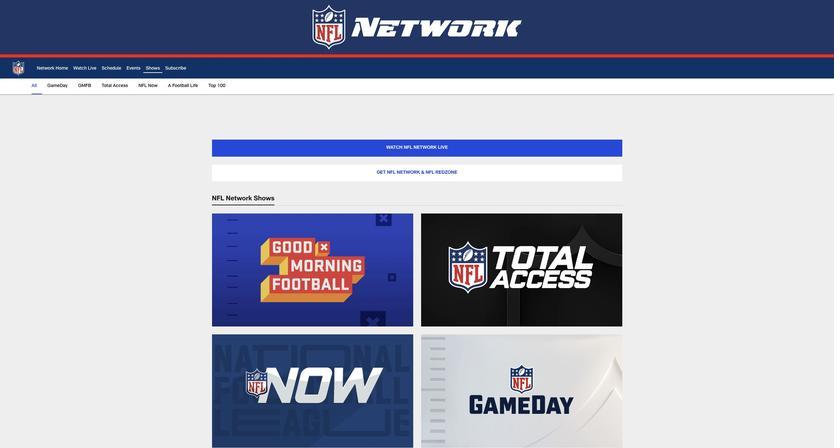 Task type: vqa. For each thing, say whether or not it's contained in the screenshot.
NFLN_GMFB_Hero_2021 IMAGE
yes



Task type: locate. For each thing, give the bounding box(es) containing it.
top 100
[[209, 84, 226, 88]]

network
[[414, 146, 437, 150], [397, 171, 420, 175]]

life
[[190, 84, 198, 88]]

nfl inside watch nfl network live link
[[404, 146, 412, 150]]

football
[[172, 84, 189, 88]]

network left live
[[414, 146, 437, 150]]

nfl network shows
[[212, 196, 275, 203]]

nfln_gameday_hero_2021 image
[[421, 335, 622, 448]]

access
[[113, 84, 128, 88]]

subscribe link
[[165, 66, 186, 71]]

1 vertical spatial network
[[226, 196, 252, 203]]

&
[[421, 171, 425, 175]]

network home link
[[37, 66, 68, 71]]

banner containing network home
[[0, 58, 834, 94]]

network inside "page main content" main content
[[226, 196, 252, 203]]

gmfb link
[[76, 79, 94, 94]]

0 vertical spatial shows
[[146, 66, 160, 71]]

home
[[56, 66, 68, 71]]

watch nfl network live link
[[212, 140, 622, 157]]

network inside banner
[[37, 66, 54, 71]]

get nfl network & nfl redzone
[[377, 171, 457, 175]]

gameday link
[[45, 79, 70, 94]]

total
[[102, 84, 112, 88]]

nfl now
[[139, 84, 158, 88]]

top
[[209, 84, 216, 88]]

0 vertical spatial network
[[37, 66, 54, 71]]

advertisement element
[[297, 102, 537, 132]]

a football life
[[168, 84, 198, 88]]

network
[[37, 66, 54, 71], [226, 196, 252, 203]]

shows link
[[146, 66, 160, 71]]

nfl
[[139, 84, 147, 88], [404, 146, 412, 150], [387, 171, 396, 175], [426, 171, 434, 175], [212, 196, 224, 203]]

1 horizontal spatial shows
[[254, 196, 275, 203]]

0 horizontal spatial network
[[37, 66, 54, 71]]

shows
[[146, 66, 160, 71], [254, 196, 275, 203]]

1 vertical spatial network
[[397, 171, 420, 175]]

network home
[[37, 66, 68, 71]]

1 vertical spatial shows
[[254, 196, 275, 203]]

schedule link
[[102, 66, 121, 71]]

banner
[[0, 58, 834, 94]]

shows inside "page main content" main content
[[254, 196, 275, 203]]

redzone
[[436, 171, 457, 175]]

now
[[148, 84, 158, 88]]

0 horizontal spatial shows
[[146, 66, 160, 71]]

network left &
[[397, 171, 420, 175]]

1 horizontal spatial network
[[226, 196, 252, 203]]

page main content main content
[[0, 140, 834, 449]]

gameday
[[47, 84, 68, 88]]

0 vertical spatial network
[[414, 146, 437, 150]]

all link
[[32, 79, 39, 94]]



Task type: describe. For each thing, give the bounding box(es) containing it.
get
[[377, 171, 386, 175]]

watch nfl network live
[[386, 146, 448, 150]]

gmfb
[[78, 84, 91, 88]]

nfl inside nfl now link
[[139, 84, 147, 88]]

schedule
[[102, 66, 121, 71]]

nfl shield image
[[11, 60, 26, 76]]

live
[[88, 66, 96, 71]]

all
[[32, 84, 37, 88]]

a football life link
[[166, 79, 201, 94]]

subscribe
[[165, 66, 186, 71]]

events link
[[127, 66, 141, 71]]

network for &
[[397, 171, 420, 175]]

a
[[168, 84, 171, 88]]

events
[[127, 66, 141, 71]]

shows inside banner
[[146, 66, 160, 71]]

top 100 link
[[206, 79, 228, 94]]

get nfl network & nfl redzone link
[[212, 165, 622, 182]]

total access link
[[99, 79, 131, 94]]

ta_3840x2160 image
[[421, 214, 622, 327]]

100
[[217, 84, 226, 88]]

nfln_gmfb_hero_2021 image
[[212, 214, 413, 327]]

nflnowbg_3840x2160 image
[[212, 335, 413, 448]]

watch live link
[[73, 66, 96, 71]]

network for live
[[414, 146, 437, 150]]

watch live
[[73, 66, 96, 71]]

total access
[[102, 84, 128, 88]]

live
[[438, 146, 448, 150]]

watch
[[386, 146, 403, 150]]

watch
[[73, 66, 87, 71]]

nfl now link
[[136, 79, 160, 94]]



